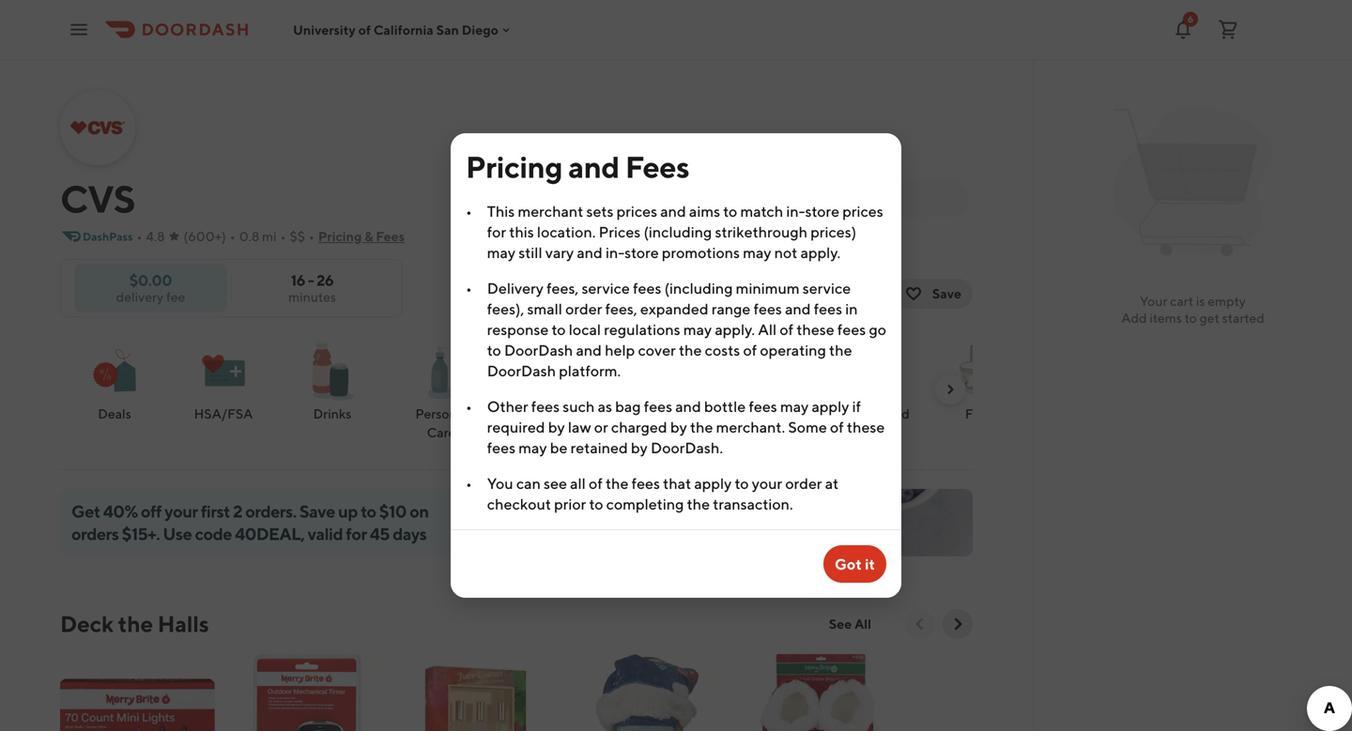 Task type: vqa. For each thing, say whether or not it's contained in the screenshot.
$0.00 delivery fee
yes



Task type: locate. For each thing, give the bounding box(es) containing it.
service up in
[[803, 280, 851, 297]]

frozen
[[966, 406, 1007, 422]]

these inside other fees such as bag fees and bottle fees may apply if required by law or charged by the merchant. some of these fees may be retained by doordash.
[[847, 419, 885, 436]]

1 horizontal spatial save
[[933, 286, 962, 302]]

household link
[[831, 336, 925, 425]]

your inside you can see all of the fees that apply to your order at checkout prior to completing the transaction.
[[752, 475, 783, 493]]

the inside other fees such as bag fees and bottle fees may apply if required by law or charged by the merchant. some of these fees may be retained by doordash.
[[691, 419, 714, 436]]

(including inside delivery fees, service fees (including minimum service fees), small order fees, expanded range fees and fees in response to local regulations may apply. all of these fees go to doordash and help cover the costs of operating the doordash platform.
[[665, 280, 733, 297]]

pricing inside pricing and fees alert dialog
[[466, 149, 563, 185]]

to down small
[[552, 321, 566, 339]]

prices up prices)
[[843, 202, 884, 220]]

apply
[[812, 398, 850, 416], [695, 475, 732, 493]]

pricing left &
[[318, 229, 362, 244]]

candy image
[[735, 337, 802, 405]]

0 vertical spatial save
[[933, 286, 962, 302]]

some
[[789, 419, 828, 436]]

1 vertical spatial these
[[847, 419, 885, 436]]

0.8
[[239, 229, 260, 244]]

minimum
[[736, 280, 800, 297]]

service
[[582, 280, 630, 297], [803, 280, 851, 297]]

0 horizontal spatial order
[[566, 300, 603, 318]]

to inside your cart is empty add items to get started
[[1185, 311, 1198, 326]]

order left at
[[786, 475, 823, 493]]

drinks link
[[286, 336, 380, 425]]

see all
[[829, 617, 872, 632]]

by up be
[[548, 419, 565, 436]]

0 horizontal spatial prices
[[617, 202, 658, 220]]

1 vertical spatial pricing
[[318, 229, 362, 244]]

-
[[308, 272, 314, 289]]

get 40% off your first 2 orders. save up to $10 on orders $15+.  use code 40deal, valid for 45 days
[[71, 502, 429, 544]]

started
[[1223, 311, 1265, 326]]

0 horizontal spatial your
[[165, 502, 198, 522]]

prices
[[617, 202, 658, 220], [843, 202, 884, 220]]

to right up
[[361, 502, 376, 522]]

1 vertical spatial store
[[625, 244, 659, 262]]

fees up completing
[[632, 475, 660, 493]]

prices up prices
[[617, 202, 658, 220]]

of right the all on the bottom left of page
[[589, 475, 603, 493]]

1 horizontal spatial service
[[803, 280, 851, 297]]

1 horizontal spatial apply
[[812, 398, 850, 416]]

of right costs
[[744, 342, 757, 359]]

1 vertical spatial all
[[855, 617, 872, 632]]

your up use
[[165, 502, 198, 522]]

save up "frozen" image
[[933, 286, 962, 302]]

the left halls
[[118, 611, 153, 638]]

of inside you can see all of the fees that apply to your order at checkout prior to completing the transaction.
[[589, 475, 603, 493]]

2 horizontal spatial by
[[671, 419, 688, 436]]

1 horizontal spatial apply.
[[801, 244, 841, 262]]

1 horizontal spatial fees
[[626, 149, 690, 185]]

fees up aims
[[626, 149, 690, 185]]

in- down prices
[[606, 244, 625, 262]]

0 vertical spatial fees,
[[547, 280, 579, 297]]

$0.00
[[129, 272, 172, 289]]

university of california san diego
[[293, 22, 499, 37]]

0 horizontal spatial in-
[[606, 244, 625, 262]]

days
[[393, 524, 427, 544]]

0 horizontal spatial apply
[[695, 475, 732, 493]]

store up prices)
[[806, 202, 840, 220]]

for down this
[[487, 223, 506, 241]]

law
[[568, 419, 592, 436]]

the left costs
[[679, 342, 702, 359]]

frozen image
[[953, 337, 1020, 405]]

1 horizontal spatial for
[[487, 223, 506, 241]]

of right some on the bottom right
[[831, 419, 844, 436]]

1 horizontal spatial prices
[[843, 202, 884, 220]]

medicine image
[[517, 337, 584, 405]]

by up doordash.
[[671, 419, 688, 436]]

0 horizontal spatial for
[[346, 524, 367, 544]]

apply. inside this merchant sets prices and aims to match in-store prices for this location. prices (including strikethrough prices) may still vary and in-store promotions may not apply.
[[801, 244, 841, 262]]

to left get
[[1185, 311, 1198, 326]]

this
[[509, 223, 534, 241]]

apply right that
[[695, 475, 732, 493]]

all right see at right
[[855, 617, 872, 632]]

• 0.8 mi • $$ • pricing & fees
[[230, 229, 405, 244]]

0 vertical spatial apply.
[[801, 244, 841, 262]]

merchant
[[518, 202, 584, 220]]

• left 4.8
[[137, 229, 142, 244]]

(including
[[644, 223, 712, 241], [665, 280, 733, 297]]

order inside delivery fees, service fees (including minimum service fees), small order fees, expanded range fees and fees in response to local regulations may apply. all of these fees go to doordash and help cover the costs of operating the doordash platform.
[[566, 300, 603, 318]]

fees inside you can see all of the fees that apply to your order at checkout prior to completing the transaction.
[[632, 475, 660, 493]]

up
[[338, 502, 358, 522]]

bottle
[[705, 398, 746, 416]]

0 vertical spatial doordash
[[504, 342, 573, 359]]

service up 'local' on the left top of page
[[582, 280, 630, 297]]

1 service from the left
[[582, 280, 630, 297]]

orders.
[[245, 502, 297, 522]]

pricing and fees alert dialog
[[451, 133, 902, 598]]

snacks link
[[613, 336, 707, 425]]

0 vertical spatial apply
[[812, 398, 850, 416]]

fees up merchant.
[[749, 398, 778, 416]]

by down charged
[[631, 439, 648, 457]]

2
[[233, 502, 242, 522]]

0 horizontal spatial by
[[548, 419, 565, 436]]

cart
[[1171, 294, 1194, 309]]

expanded
[[641, 300, 709, 318]]

in- right match
[[787, 202, 806, 220]]

all
[[758, 321, 777, 339], [855, 617, 872, 632]]

these up operating
[[797, 321, 835, 339]]

pricing
[[466, 149, 563, 185], [318, 229, 362, 244]]

apply inside you can see all of the fees that apply to your order at checkout prior to completing the transaction.
[[695, 475, 732, 493]]

first
[[201, 502, 230, 522]]

1 vertical spatial (including
[[665, 280, 733, 297]]

doordash up other
[[487, 362, 556, 380]]

pricing up this
[[466, 149, 563, 185]]

for inside get 40% off your first 2 orders. save up to $10 on orders $15+.  use code 40deal, valid for 45 days
[[346, 524, 367, 544]]

snacks image
[[626, 337, 693, 405]]

and
[[569, 149, 620, 185], [661, 202, 687, 220], [577, 244, 603, 262], [786, 300, 811, 318], [576, 342, 602, 359], [676, 398, 702, 416]]

0 vertical spatial order
[[566, 300, 603, 318]]

valid
[[308, 524, 343, 544]]

apply. down 'range'
[[715, 321, 755, 339]]

doordash down response
[[504, 342, 573, 359]]

1 horizontal spatial store
[[806, 202, 840, 220]]

medicine
[[523, 406, 579, 422]]

0 vertical spatial for
[[487, 223, 506, 241]]

match
[[741, 202, 784, 220]]

personal care image
[[408, 337, 475, 405]]

order
[[566, 300, 603, 318], [786, 475, 823, 493]]

1 prices from the left
[[617, 202, 658, 220]]

2 prices from the left
[[843, 202, 884, 220]]

0 vertical spatial fees
[[626, 149, 690, 185]]

the down that
[[687, 496, 710, 513]]

may inside delivery fees, service fees (including minimum service fees), small order fees, expanded range fees and fees in response to local regulations may apply. all of these fees go to doordash and help cover the costs of operating the doordash platform.
[[684, 321, 712, 339]]

0 vertical spatial in-
[[787, 202, 806, 220]]

your cart is empty add items to get started
[[1122, 294, 1265, 326]]

fees
[[626, 149, 690, 185], [376, 229, 405, 244]]

1 horizontal spatial your
[[752, 475, 783, 493]]

0 vertical spatial pricing
[[466, 149, 563, 185]]

1 vertical spatial save
[[300, 502, 335, 522]]

0 vertical spatial your
[[752, 475, 783, 493]]

and inside other fees such as bag fees and bottle fees may apply if required by law or charged by the merchant. some of these fees may be retained by doordash.
[[676, 398, 702, 416]]

or
[[595, 419, 609, 436]]

may up some on the bottom right
[[781, 398, 809, 416]]

that
[[663, 475, 692, 493]]

these
[[797, 321, 835, 339], [847, 419, 885, 436]]

40%
[[103, 502, 138, 522]]

deck
[[60, 611, 114, 638]]

get
[[1200, 311, 1220, 326]]

all up operating
[[758, 321, 777, 339]]

45
[[370, 524, 390, 544]]

see
[[829, 617, 852, 632]]

of inside other fees such as bag fees and bottle fees may apply if required by law or charged by the merchant. some of these fees may be retained by doordash.
[[831, 419, 844, 436]]

1 vertical spatial your
[[165, 502, 198, 522]]

fees, up small
[[547, 280, 579, 297]]

0 vertical spatial all
[[758, 321, 777, 339]]

these down if
[[847, 419, 885, 436]]

for left 45
[[346, 524, 367, 544]]

0 horizontal spatial save
[[300, 502, 335, 522]]

strikethrough
[[715, 223, 808, 241]]

1 vertical spatial for
[[346, 524, 367, 544]]

1 horizontal spatial by
[[631, 439, 648, 457]]

1 vertical spatial apply
[[695, 475, 732, 493]]

dashpass
[[83, 230, 133, 243]]

• left delivery on the top left of the page
[[466, 280, 472, 297]]

order up 'local' on the left top of page
[[566, 300, 603, 318]]

fees down required
[[487, 439, 516, 457]]

0 horizontal spatial store
[[625, 244, 659, 262]]

of
[[359, 22, 371, 37], [780, 321, 794, 339], [744, 342, 757, 359], [831, 419, 844, 436], [589, 475, 603, 493]]

(including up expanded
[[665, 280, 733, 297]]

(including up the promotions
[[644, 223, 712, 241]]

fee
[[166, 289, 185, 305]]

0 horizontal spatial these
[[797, 321, 835, 339]]

1 horizontal spatial order
[[786, 475, 823, 493]]

the up doordash.
[[691, 419, 714, 436]]

save up valid
[[300, 502, 335, 522]]

1 vertical spatial apply.
[[715, 321, 755, 339]]

1 vertical spatial fees
[[376, 229, 405, 244]]

apply left if
[[812, 398, 850, 416]]

0 horizontal spatial apply.
[[715, 321, 755, 339]]

the
[[679, 342, 702, 359], [830, 342, 853, 359], [691, 419, 714, 436], [606, 475, 629, 493], [687, 496, 710, 513], [118, 611, 153, 638]]

0 vertical spatial (including
[[644, 223, 712, 241]]

items
[[1150, 311, 1183, 326]]

fees right &
[[376, 229, 405, 244]]

0 vertical spatial these
[[797, 321, 835, 339]]

save inside get 40% off your first 2 orders. save up to $10 on orders $15+.  use code 40deal, valid for 45 days
[[300, 502, 335, 522]]

notification bell image
[[1173, 18, 1195, 41]]

and up sets
[[569, 149, 620, 185]]

$15+.
[[122, 524, 160, 544]]

and left bottle
[[676, 398, 702, 416]]

your up "transaction."
[[752, 475, 783, 493]]

0 horizontal spatial service
[[582, 280, 630, 297]]

at
[[826, 475, 839, 493]]

your
[[752, 475, 783, 493], [165, 502, 198, 522]]

next button of carousel image
[[949, 615, 968, 634]]

(including inside this merchant sets prices and aims to match in-store prices for this location. prices (including strikethrough prices) may still vary and in-store promotions may not apply.
[[644, 223, 712, 241]]

in-
[[787, 202, 806, 220], [606, 244, 625, 262]]

be
[[550, 439, 568, 457]]

to
[[724, 202, 738, 220], [1185, 311, 1198, 326], [552, 321, 566, 339], [487, 342, 502, 359], [735, 475, 749, 493], [590, 496, 604, 513], [361, 502, 376, 522]]

and up platform.
[[576, 342, 602, 359]]

0 horizontal spatial all
[[758, 321, 777, 339]]

doordash
[[504, 342, 573, 359], [487, 362, 556, 380]]

for
[[487, 223, 506, 241], [346, 524, 367, 544]]

• right $$
[[309, 229, 315, 244]]

snacks
[[639, 406, 680, 422]]

1 horizontal spatial these
[[847, 419, 885, 436]]

diego
[[462, 22, 499, 37]]

1 vertical spatial fees,
[[606, 300, 638, 318]]

apply. down prices)
[[801, 244, 841, 262]]

0 horizontal spatial fees
[[376, 229, 405, 244]]

on
[[410, 502, 429, 522]]

transaction.
[[713, 496, 794, 513]]

got it
[[835, 556, 876, 574]]

1 vertical spatial order
[[786, 475, 823, 493]]

store down prices
[[625, 244, 659, 262]]

0 vertical spatial store
[[806, 202, 840, 220]]

may down expanded
[[684, 321, 712, 339]]

to right aims
[[724, 202, 738, 220]]

1 horizontal spatial pricing
[[466, 149, 563, 185]]

retained
[[571, 439, 628, 457]]

to inside get 40% off your first 2 orders. save up to $10 on orders $15+.  use code 40deal, valid for 45 days
[[361, 502, 376, 522]]

still
[[519, 244, 543, 262]]

fees, up regulations
[[606, 300, 638, 318]]

order inside you can see all of the fees that apply to your order at checkout prior to completing the transaction.
[[786, 475, 823, 493]]



Task type: describe. For each thing, give the bounding box(es) containing it.
merchant.
[[717, 419, 786, 436]]

not
[[775, 244, 798, 262]]

fees left such
[[532, 398, 560, 416]]

16
[[291, 272, 305, 289]]

Search CVS search field
[[752, 189, 955, 210]]

(600+)
[[184, 229, 226, 244]]

bag
[[616, 398, 641, 416]]

code
[[195, 524, 232, 544]]

mi
[[262, 229, 277, 244]]

deck the halls link
[[60, 610, 209, 640]]

required
[[487, 419, 545, 436]]

in
[[846, 300, 858, 318]]

costs
[[705, 342, 741, 359]]

prices)
[[811, 223, 857, 241]]

san
[[437, 22, 459, 37]]

2 service from the left
[[803, 280, 851, 297]]

operating
[[760, 342, 827, 359]]

checkout
[[487, 496, 551, 513]]

drinks
[[313, 406, 352, 422]]

0 items, open order cart image
[[1218, 18, 1240, 41]]

minutes
[[289, 289, 336, 305]]

0 horizontal spatial fees,
[[547, 280, 579, 297]]

you
[[487, 475, 514, 493]]

may left be
[[519, 439, 547, 457]]

all inside delivery fees, service fees (including minimum service fees), small order fees, expanded range fees and fees in response to local regulations may apply. all of these fees go to doordash and help cover the costs of operating the doordash platform.
[[758, 321, 777, 339]]

0 horizontal spatial pricing
[[318, 229, 362, 244]]

6
[[1188, 14, 1194, 24]]

doordash.
[[651, 439, 723, 457]]

your
[[1141, 294, 1168, 309]]

pricing & fees button
[[318, 222, 405, 252]]

and right vary
[[577, 244, 603, 262]]

add
[[1122, 311, 1148, 326]]

your inside get 40% off your first 2 orders. save up to $10 on orders $15+.  use code 40deal, valid for 45 days
[[165, 502, 198, 522]]

to inside this merchant sets prices and aims to match in-store prices for this location. prices (including strikethrough prices) may still vary and in-store promotions may not apply.
[[724, 202, 738, 220]]

fees up charged
[[644, 398, 673, 416]]

such
[[563, 398, 595, 416]]

1 vertical spatial doordash
[[487, 362, 556, 380]]

candy
[[749, 406, 788, 422]]

orders
[[71, 524, 119, 544]]

empty
[[1208, 294, 1247, 309]]

apply inside other fees such as bag fees and bottle fees may apply if required by law or charged by the merchant. some of these fees may be retained by doordash.
[[812, 398, 850, 416]]

fees left in
[[814, 300, 843, 318]]

for inside this merchant sets prices and aims to match in-store prices for this location. prices (including strikethrough prices) may still vary and in-store promotions may not apply.
[[487, 223, 506, 241]]

• right mi
[[281, 229, 286, 244]]

fees up expanded
[[633, 280, 662, 297]]

1 horizontal spatial fees,
[[606, 300, 638, 318]]

platform.
[[559, 362, 621, 380]]

pricing and fees
[[466, 149, 690, 185]]

$$
[[290, 229, 305, 244]]

40deal,
[[235, 524, 305, 544]]

see
[[544, 475, 567, 493]]

fees down the minimum on the top of the page
[[754, 300, 783, 318]]

may down this
[[487, 244, 516, 262]]

to down response
[[487, 342, 502, 359]]

local
[[569, 321, 601, 339]]

go
[[869, 321, 887, 339]]

and left aims
[[661, 202, 687, 220]]

prices
[[599, 223, 641, 241]]

$0.00 delivery fee
[[116, 272, 185, 305]]

• left this
[[466, 202, 472, 220]]

personal care
[[416, 406, 468, 441]]

sets
[[587, 202, 614, 220]]

cvs image
[[62, 92, 133, 163]]

save inside button
[[933, 286, 962, 302]]

you can see all of the fees that apply to your order at checkout prior to completing the transaction.
[[487, 475, 839, 513]]

personal
[[416, 406, 468, 422]]

promotions
[[662, 244, 740, 262]]

fees),
[[487, 300, 525, 318]]

fees inside alert dialog
[[626, 149, 690, 185]]

aims
[[690, 202, 721, 220]]

16 - 26 minutes
[[289, 272, 336, 305]]

charged
[[612, 419, 668, 436]]

delivery fees, service fees (including minimum service fees), small order fees, expanded range fees and fees in response to local regulations may apply. all of these fees go to doordash and help cover the costs of operating the doordash platform.
[[487, 280, 887, 380]]

got it button
[[824, 546, 887, 583]]

response
[[487, 321, 549, 339]]

• left you
[[466, 475, 472, 493]]

• left other
[[466, 398, 472, 416]]

help
[[605, 342, 635, 359]]

1 horizontal spatial all
[[855, 617, 872, 632]]

halls
[[158, 611, 209, 638]]

to right prior
[[590, 496, 604, 513]]

empty retail cart image
[[1105, 94, 1282, 271]]

1 horizontal spatial in-
[[787, 202, 806, 220]]

deals image
[[81, 337, 148, 405]]

delivery
[[116, 289, 164, 305]]

the down in
[[830, 342, 853, 359]]

use
[[163, 524, 192, 544]]

household image
[[844, 337, 911, 405]]

may down strikethrough
[[743, 244, 772, 262]]

next image
[[943, 382, 958, 397]]

these inside delivery fees, service fees (including minimum service fees), small order fees, expanded range fees and fees in response to local regulations may apply. all of these fees go to doordash and help cover the costs of operating the doordash platform.
[[797, 321, 835, 339]]

if
[[853, 398, 862, 416]]

hsa/fsa image
[[190, 337, 257, 405]]

frozen link
[[940, 336, 1033, 425]]

drinks image
[[299, 337, 366, 405]]

vary
[[546, 244, 574, 262]]

can
[[517, 475, 541, 493]]

deck the halls
[[60, 611, 209, 638]]

4.8
[[146, 229, 165, 244]]

all
[[570, 475, 586, 493]]

previous button of carousel image
[[911, 615, 930, 634]]

university
[[293, 22, 356, 37]]

1 vertical spatial in-
[[606, 244, 625, 262]]

hsa/fsa
[[194, 406, 253, 422]]

$10
[[379, 502, 407, 522]]

26
[[317, 272, 334, 289]]

california
[[374, 22, 434, 37]]

candy link
[[722, 336, 816, 425]]

deals link
[[68, 336, 162, 425]]

of left california
[[359, 22, 371, 37]]

and down the minimum on the top of the page
[[786, 300, 811, 318]]

&
[[365, 229, 373, 244]]

this
[[487, 202, 515, 220]]

personal care link
[[395, 336, 489, 443]]

fees down in
[[838, 321, 866, 339]]

household
[[845, 406, 910, 422]]

• left 0.8
[[230, 229, 236, 244]]

of up operating
[[780, 321, 794, 339]]

small
[[528, 300, 563, 318]]

apply. inside delivery fees, service fees (including minimum service fees), small order fees, expanded range fees and fees in response to local regulations may apply. all of these fees go to doordash and help cover the costs of operating the doordash platform.
[[715, 321, 755, 339]]

other fees such as bag fees and bottle fees may apply if required by law or charged by the merchant. some of these fees may be retained by doordash.
[[487, 398, 885, 457]]

to up "transaction."
[[735, 475, 749, 493]]

deals
[[98, 406, 131, 422]]

open menu image
[[68, 18, 90, 41]]

the up completing
[[606, 475, 629, 493]]

get
[[71, 502, 100, 522]]

completing
[[607, 496, 684, 513]]

prior
[[554, 496, 587, 513]]

cover
[[638, 342, 676, 359]]



